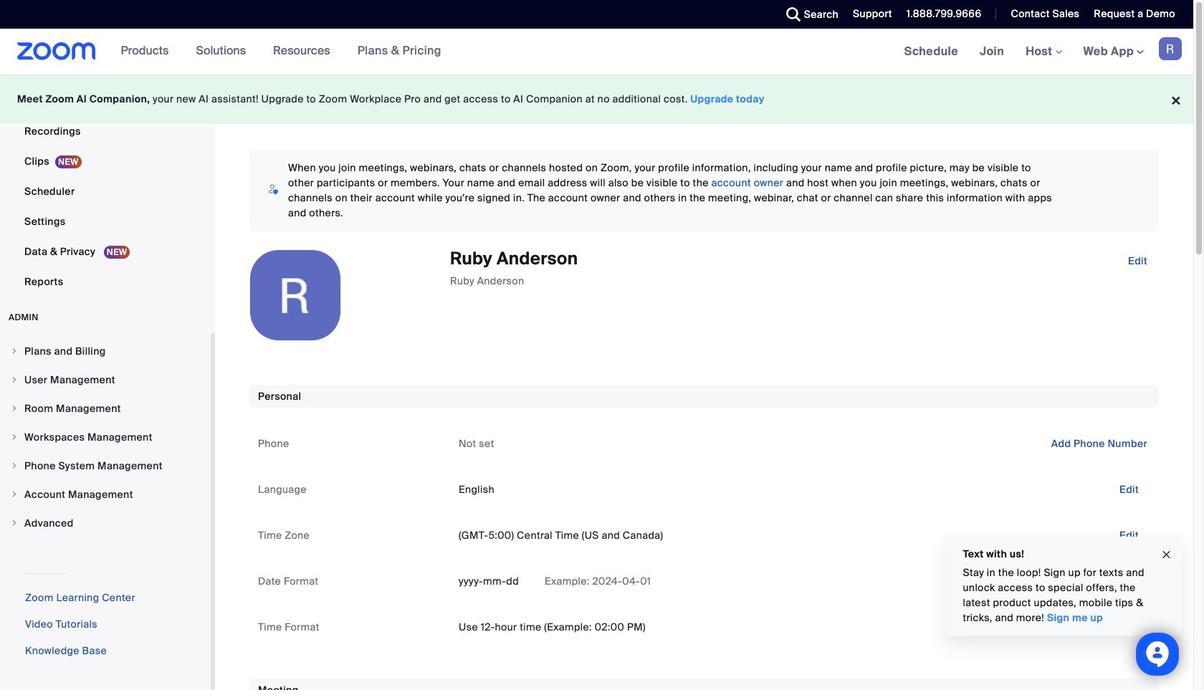 Task type: describe. For each thing, give the bounding box(es) containing it.
1 right image from the top
[[10, 347, 19, 356]]

zoom logo image
[[17, 42, 96, 60]]

7 menu item from the top
[[0, 510, 211, 537]]

6 menu item from the top
[[0, 481, 211, 508]]

close image
[[1162, 547, 1173, 563]]

3 menu item from the top
[[0, 395, 211, 422]]

edit user photo image
[[284, 289, 307, 302]]

admin menu menu
[[0, 338, 211, 538]]

product information navigation
[[110, 29, 452, 75]]

2 menu item from the top
[[0, 366, 211, 394]]

2 right image from the top
[[10, 376, 19, 384]]

4 right image from the top
[[10, 462, 19, 470]]



Task type: locate. For each thing, give the bounding box(es) containing it.
1 menu item from the top
[[0, 338, 211, 365]]

right image
[[10, 433, 19, 442], [10, 490, 19, 499]]

1 vertical spatial right image
[[10, 490, 19, 499]]

user photo image
[[250, 250, 341, 341]]

banner
[[0, 29, 1194, 75]]

4 menu item from the top
[[0, 424, 211, 451]]

5 right image from the top
[[10, 519, 19, 528]]

profile picture image
[[1159, 37, 1182, 60]]

0 vertical spatial right image
[[10, 433, 19, 442]]

3 right image from the top
[[10, 404, 19, 413]]

1 right image from the top
[[10, 433, 19, 442]]

5 menu item from the top
[[0, 452, 211, 480]]

2 right image from the top
[[10, 490, 19, 499]]

footer
[[0, 75, 1194, 124]]

meetings navigation
[[894, 29, 1194, 75]]

right image
[[10, 347, 19, 356], [10, 376, 19, 384], [10, 404, 19, 413], [10, 462, 19, 470], [10, 519, 19, 528]]

personal menu menu
[[0, 0, 211, 298]]

menu item
[[0, 338, 211, 365], [0, 366, 211, 394], [0, 395, 211, 422], [0, 424, 211, 451], [0, 452, 211, 480], [0, 481, 211, 508], [0, 510, 211, 537]]



Task type: vqa. For each thing, say whether or not it's contained in the screenshot.
fourth right image from the top
yes



